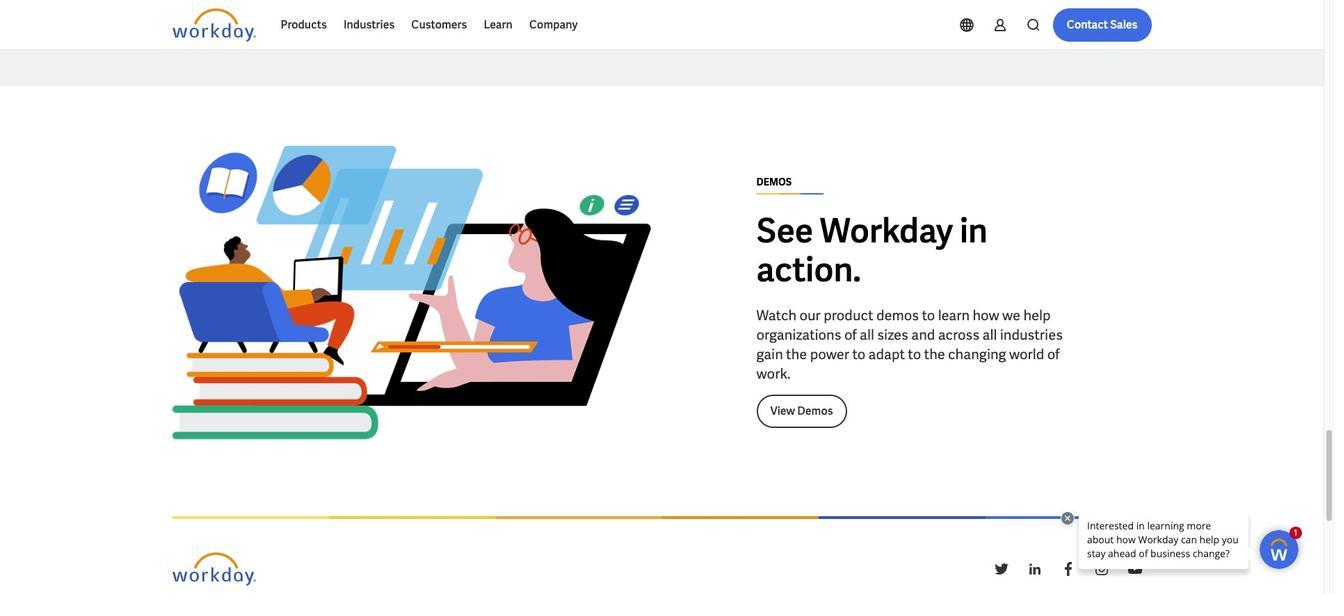 Task type: vqa. For each thing, say whether or not it's contained in the screenshot.
Entertainment at the left of page
no



Task type: describe. For each thing, give the bounding box(es) containing it.
1 horizontal spatial demos
[[798, 404, 833, 419]]

register
[[172, 11, 214, 26]]

go to linkedin image
[[1027, 562, 1043, 578]]

go to youtube image
[[1127, 562, 1144, 578]]

learn
[[938, 307, 970, 325]]

0 horizontal spatial to
[[853, 346, 866, 364]]

1 the from the left
[[786, 346, 807, 364]]

webinars
[[275, 11, 323, 26]]

register for finance webinars
[[172, 11, 323, 26]]

1 all from the left
[[860, 326, 875, 344]]

learn button
[[476, 8, 521, 42]]

industries button
[[335, 8, 403, 42]]

view demos link
[[757, 395, 847, 428]]

action.
[[757, 248, 861, 291]]

go to facebook image
[[1060, 562, 1077, 578]]

see workday in action.
[[757, 209, 988, 291]]

industries
[[344, 17, 395, 32]]

help
[[1024, 307, 1051, 325]]

adapt
[[869, 346, 905, 364]]

for
[[216, 11, 231, 26]]

contact sales
[[1067, 17, 1138, 32]]

work.
[[757, 365, 791, 383]]

watch our product demos to learn how we help organizations of all sizes and across all industries gain the power to adapt to the changing world of work.
[[757, 307, 1063, 383]]

our
[[800, 307, 821, 325]]

watch
[[757, 307, 797, 325]]

contact
[[1067, 17, 1108, 32]]

in
[[960, 209, 988, 252]]

industries
[[1000, 326, 1063, 344]]

we
[[1003, 307, 1021, 325]]

workday
[[820, 209, 953, 252]]

1 horizontal spatial to
[[908, 346, 921, 364]]

2 horizontal spatial to
[[922, 307, 935, 325]]

customers
[[411, 17, 467, 32]]



Task type: locate. For each thing, give the bounding box(es) containing it.
organizations
[[757, 326, 842, 344]]

go to the homepage image
[[172, 8, 256, 42], [172, 553, 256, 587]]

to left the "adapt"
[[853, 346, 866, 364]]

to down and
[[908, 346, 921, 364]]

all left sizes
[[860, 326, 875, 344]]

view
[[771, 404, 795, 419]]

company
[[529, 17, 578, 32]]

world
[[1010, 346, 1045, 364]]

demos up see
[[757, 176, 792, 188]]

1 horizontal spatial all
[[983, 326, 997, 344]]

sizes
[[878, 326, 909, 344]]

power
[[810, 346, 850, 364]]

lifestyle image image
[[172, 131, 651, 450]]

see
[[757, 209, 814, 252]]

products
[[281, 17, 327, 32]]

0 horizontal spatial of
[[845, 326, 857, 344]]

demos
[[757, 176, 792, 188], [798, 404, 833, 419]]

0 horizontal spatial all
[[860, 326, 875, 344]]

the down organizations
[[786, 346, 807, 364]]

1 horizontal spatial of
[[1048, 346, 1060, 364]]

go to instagram image
[[1093, 562, 1110, 578]]

of down product
[[845, 326, 857, 344]]

0 vertical spatial of
[[845, 326, 857, 344]]

0 vertical spatial go to the homepage image
[[172, 8, 256, 42]]

learn
[[484, 17, 513, 32]]

how
[[973, 307, 1000, 325]]

1 vertical spatial of
[[1048, 346, 1060, 364]]

all
[[860, 326, 875, 344], [983, 326, 997, 344]]

all down how at right
[[983, 326, 997, 344]]

demos right view
[[798, 404, 833, 419]]

view demos
[[771, 404, 833, 419]]

contact sales link
[[1053, 8, 1152, 42]]

2 the from the left
[[924, 346, 945, 364]]

1 vertical spatial demos
[[798, 404, 833, 419]]

of right world
[[1048, 346, 1060, 364]]

learn more about workday live image
[[590, 0, 1068, 42]]

of
[[845, 326, 857, 344], [1048, 346, 1060, 364]]

the down and
[[924, 346, 945, 364]]

1 go to the homepage image from the top
[[172, 8, 256, 42]]

go to twitter image
[[993, 562, 1010, 578]]

1 horizontal spatial the
[[924, 346, 945, 364]]

products button
[[272, 8, 335, 42]]

the
[[786, 346, 807, 364], [924, 346, 945, 364]]

and
[[912, 326, 935, 344]]

0 horizontal spatial the
[[786, 346, 807, 364]]

0 horizontal spatial demos
[[757, 176, 792, 188]]

finance
[[233, 11, 273, 26]]

register for finance webinars link
[[172, 10, 323, 27]]

to up and
[[922, 307, 935, 325]]

company button
[[521, 8, 586, 42]]

2 all from the left
[[983, 326, 997, 344]]

changing
[[948, 346, 1007, 364]]

0 vertical spatial demos
[[757, 176, 792, 188]]

product
[[824, 307, 874, 325]]

demos
[[877, 307, 919, 325]]

gain
[[757, 346, 783, 364]]

customers button
[[403, 8, 476, 42]]

sales
[[1111, 17, 1138, 32]]

to
[[922, 307, 935, 325], [853, 346, 866, 364], [908, 346, 921, 364]]

1 vertical spatial go to the homepage image
[[172, 553, 256, 587]]

across
[[938, 326, 980, 344]]

2 go to the homepage image from the top
[[172, 553, 256, 587]]



